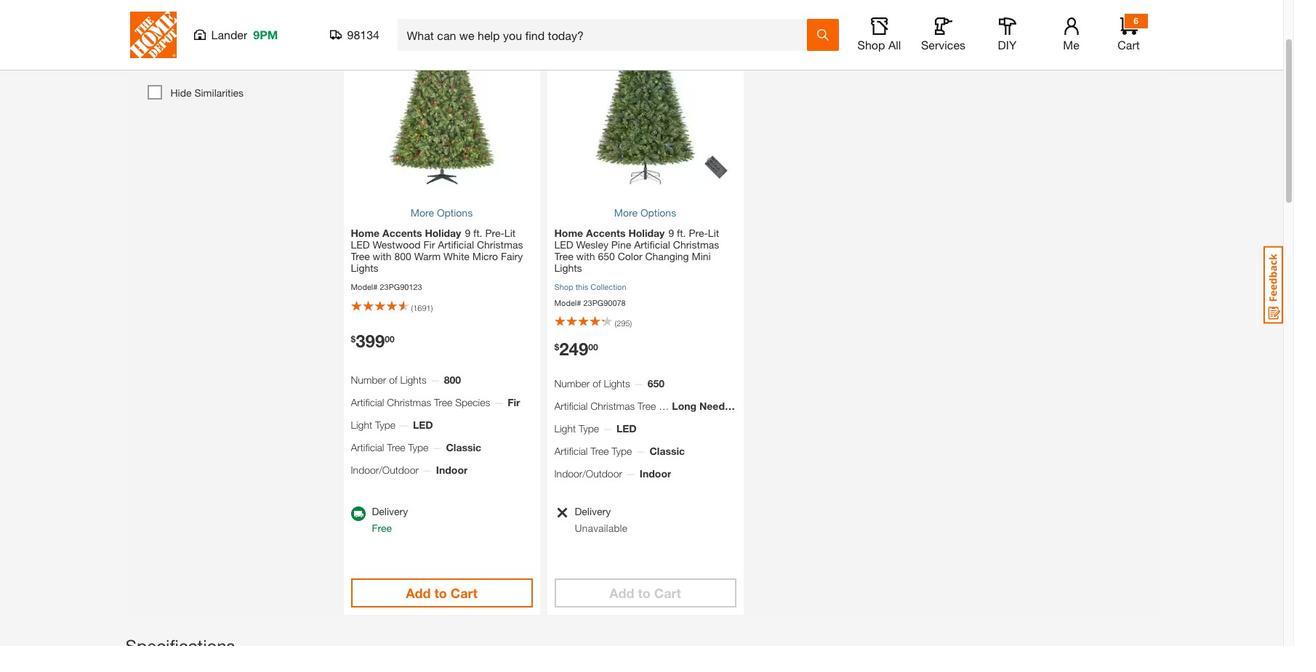 Task type: vqa. For each thing, say whether or not it's contained in the screenshot.
"Depot" within the the "+6-months everyday financing on purchases over $299† on your qualifying purchase when you open a Home Depot Credit Card."
no



Task type: describe. For each thing, give the bounding box(es) containing it.
650 inside 9 ft. pre-lit led wesley pine artificial christmas tree with 650 color changing mini lights
[[598, 250, 615, 263]]

9 ft. pre-lit led wesley pine artificial christmas tree with 650 color changing mini lights
[[555, 227, 720, 274]]

number for 800
[[351, 374, 386, 386]]

color
[[618, 250, 643, 263]]

christmas inside 9 ft. pre-lit led westwood fir artificial christmas tree with 800 warm white micro fairy lights
[[477, 239, 523, 251]]

artificial tree type for 650
[[555, 445, 632, 458]]

needle
[[700, 400, 734, 412]]

free
[[372, 522, 392, 535]]

pre- for mini
[[689, 227, 708, 239]]

model# for model# 23pg90123
[[351, 282, 378, 292]]

9 ft. pre-lit led wesley pine artificial christmas tree with 650 color changing mini lights image
[[547, 0, 744, 194]]

home for wesley
[[555, 227, 584, 239]]

delivery free
[[372, 506, 408, 535]]

number of lights for 650
[[555, 378, 631, 390]]

lit for 9 ft. pre-lit led westwood fir artificial christmas tree with 800 warm white micro fairy lights
[[505, 227, 516, 239]]

model# 23pg90123
[[351, 282, 422, 292]]

shop this collection link
[[555, 282, 737, 294]]

diy button
[[985, 17, 1031, 52]]

available shipping image
[[351, 507, 366, 522]]

of for 800
[[389, 374, 398, 386]]

home accents holiday for westwood
[[351, 227, 462, 239]]

me
[[1064, 38, 1080, 52]]

christmas down $ 249 00
[[591, 400, 635, 412]]

shop for shop all
[[858, 38, 886, 52]]

christmas down $ 399 00
[[387, 396, 432, 409]]

feedback link image
[[1264, 246, 1284, 324]]

800 inside 9 ft. pre-lit led westwood fir artificial christmas tree with 800 warm white micro fairy lights
[[395, 250, 412, 263]]

1 vertical spatial pine
[[737, 400, 758, 412]]

249
[[560, 339, 589, 359]]

( for 295
[[615, 319, 617, 328]]

light for 650
[[555, 423, 576, 435]]

$ for 399
[[351, 334, 356, 345]]

compare products
[[140, 1, 245, 72]]

2 add from the left
[[610, 586, 635, 602]]

more for fir
[[411, 207, 434, 219]]

species for 800
[[456, 396, 490, 409]]

fairy
[[501, 250, 523, 263]]

unavailable
[[575, 522, 628, 535]]

collection
[[591, 282, 627, 292]]

( 295 )
[[615, 319, 632, 328]]

more options link for fir
[[351, 202, 533, 224]]

1 add from the left
[[406, 586, 431, 602]]

delivery for free
[[372, 506, 408, 518]]

with for wesley
[[577, 250, 595, 263]]

more options for fir
[[411, 207, 473, 219]]

lights down ( 1691 )
[[400, 374, 427, 386]]

number of lights for 800
[[351, 374, 427, 386]]

2 to from the left
[[638, 586, 651, 602]]

services button
[[921, 17, 967, 52]]

artificial inside 9 ft. pre-lit led wesley pine artificial christmas tree with 650 color changing mini lights
[[634, 239, 671, 251]]

micro
[[473, 250, 498, 263]]

classic for fir
[[446, 441, 482, 454]]

ft. for white
[[474, 227, 483, 239]]

indoor for fir
[[436, 464, 468, 476]]

pre- for micro
[[486, 227, 505, 239]]

the home depot logo image
[[130, 12, 176, 58]]

light type for 800
[[351, 419, 396, 431]]

white
[[444, 250, 470, 263]]

1 vertical spatial 800
[[444, 374, 461, 386]]

model# 23pg90078
[[555, 298, 626, 307]]

1 horizontal spatial fir
[[508, 396, 521, 409]]

lander
[[211, 28, 248, 41]]

$ 249 00
[[555, 339, 598, 359]]

pine inside 9 ft. pre-lit led wesley pine artificial christmas tree with 650 color changing mini lights
[[612, 239, 632, 251]]

hide
[[171, 86, 192, 99]]

artificial inside 9 ft. pre-lit led westwood fir artificial christmas tree with 800 warm white micro fairy lights
[[438, 239, 474, 251]]

indoor/outdoor for 800
[[351, 464, 419, 476]]

2 horizontal spatial cart
[[1118, 38, 1141, 52]]

led inside 9 ft. pre-lit led wesley pine artificial christmas tree with 650 color changing mini lights
[[555, 239, 574, 251]]

shop this collection
[[555, 282, 627, 292]]

home for westwood
[[351, 227, 380, 239]]

light type for 650
[[555, 423, 599, 435]]

this
[[576, 282, 589, 292]]

warm
[[414, 250, 441, 263]]

accents for westwood
[[383, 227, 422, 239]]

98134
[[347, 28, 380, 41]]

9 ft. pre-lit led westwood fir artificial christmas tree with 800 warm white micro fairy lights
[[351, 227, 523, 274]]

all
[[889, 38, 902, 52]]

tree inside 9 ft. pre-lit led wesley pine artificial christmas tree with 650 color changing mini lights
[[555, 250, 574, 263]]

light for 800
[[351, 419, 373, 431]]

more options for pine
[[615, 207, 677, 219]]

lights down ( 295 )
[[604, 378, 631, 390]]

ft. for changing
[[677, 227, 686, 239]]

diy
[[999, 38, 1017, 52]]

1 to from the left
[[435, 586, 447, 602]]

long needle pine
[[672, 400, 758, 412]]

number for 650
[[555, 378, 590, 390]]

holiday for fir
[[425, 227, 462, 239]]



Task type: locate. For each thing, give the bounding box(es) containing it.
number of lights down $ 249 00
[[555, 378, 631, 390]]

1 horizontal spatial pre-
[[689, 227, 708, 239]]

0 horizontal spatial artificial tree type
[[351, 441, 429, 454]]

1 horizontal spatial artificial tree type
[[555, 445, 632, 458]]

ft.
[[474, 227, 483, 239], [677, 227, 686, 239]]

options up 9 ft. pre-lit led westwood fir artificial christmas tree with 800 warm white micro fairy lights
[[437, 207, 473, 219]]

2 accents from the left
[[586, 227, 626, 239]]

pine
[[612, 239, 632, 251], [737, 400, 758, 412]]

650
[[598, 250, 615, 263], [648, 378, 665, 390]]

home accents holiday for wesley
[[555, 227, 665, 239]]

00 down model# 23pg90123
[[385, 334, 395, 345]]

9 up the 'white'
[[465, 227, 471, 239]]

9 inside 9 ft. pre-lit led westwood fir artificial christmas tree with 800 warm white micro fairy lights
[[465, 227, 471, 239]]

1 vertical spatial 650
[[648, 378, 665, 390]]

$
[[351, 334, 356, 345], [555, 342, 560, 353]]

more up 9 ft. pre-lit led westwood fir artificial christmas tree with 800 warm white micro fairy lights
[[411, 207, 434, 219]]

lit up fairy
[[505, 227, 516, 239]]

0 vertical spatial (
[[411, 303, 413, 312]]

1 horizontal spatial add to cart
[[610, 586, 682, 602]]

classic for long needle pine
[[650, 445, 685, 458]]

98134 button
[[330, 28, 380, 42]]

2 more from the left
[[615, 207, 638, 219]]

artificial up shop this collection link
[[634, 239, 671, 251]]

holiday up color
[[629, 227, 665, 239]]

$ down model# 23pg90078
[[555, 342, 560, 353]]

products
[[140, 41, 242, 72]]

add to cart for first the add to cart button
[[406, 586, 478, 602]]

0 horizontal spatial accents
[[383, 227, 422, 239]]

indoor/outdoor for 650
[[555, 468, 623, 480]]

pre- up 'mini'
[[689, 227, 708, 239]]

with up this
[[577, 250, 595, 263]]

artificial tree type up delivery unavailable
[[555, 445, 632, 458]]

1 horizontal spatial lit
[[708, 227, 720, 239]]

model# down this
[[555, 298, 582, 307]]

pine right needle
[[737, 400, 758, 412]]

home up model# 23pg90123
[[351, 227, 380, 239]]

1 horizontal spatial add to cart button
[[555, 579, 737, 608]]

9 inside 9 ft. pre-lit led wesley pine artificial christmas tree with 650 color changing mini lights
[[669, 227, 675, 239]]

( 1691 )
[[411, 303, 433, 312]]

1 horizontal spatial indoor
[[640, 468, 672, 480]]

westwood
[[373, 239, 421, 251]]

2 add to cart from the left
[[610, 586, 682, 602]]

0 vertical spatial 650
[[598, 250, 615, 263]]

more options up 9 ft. pre-lit led wesley pine artificial christmas tree with 650 color changing mini lights at top
[[615, 207, 677, 219]]

0 horizontal spatial $
[[351, 334, 356, 345]]

0 horizontal spatial lit
[[505, 227, 516, 239]]

light type
[[351, 419, 396, 431], [555, 423, 599, 435]]

0 vertical spatial )
[[431, 303, 433, 312]]

more options
[[411, 207, 473, 219], [615, 207, 677, 219]]

home up this
[[555, 227, 584, 239]]

2 with from the left
[[577, 250, 595, 263]]

number of lights
[[351, 374, 427, 386], [555, 378, 631, 390]]

9 ft. pre-lit led westwood fir artificial christmas tree with 800 warm white micro fairy lights image
[[344, 0, 540, 194]]

delivery up free
[[372, 506, 408, 518]]

1 accents from the left
[[383, 227, 422, 239]]

home
[[351, 227, 380, 239], [555, 227, 584, 239]]

more for pine
[[615, 207, 638, 219]]

christmas up shop this collection link
[[673, 239, 720, 251]]

1 horizontal spatial more options link
[[555, 202, 737, 224]]

shop for shop this collection
[[555, 282, 574, 292]]

1 horizontal spatial home
[[555, 227, 584, 239]]

$ inside $ 249 00
[[555, 342, 560, 353]]

2 holiday from the left
[[629, 227, 665, 239]]

more options link for pine
[[555, 202, 737, 224]]

1 horizontal spatial add
[[610, 586, 635, 602]]

0 horizontal spatial classic
[[446, 441, 482, 454]]

1 horizontal spatial 00
[[589, 342, 598, 353]]

pre- inside 9 ft. pre-lit led westwood fir artificial christmas tree with 800 warm white micro fairy lights
[[486, 227, 505, 239]]

9 for white
[[465, 227, 471, 239]]

changing
[[646, 250, 689, 263]]

0 horizontal spatial fir
[[424, 239, 435, 251]]

2 home from the left
[[555, 227, 584, 239]]

type
[[375, 419, 396, 431], [579, 423, 599, 435], [408, 441, 429, 454], [612, 445, 632, 458]]

fir
[[424, 239, 435, 251], [508, 396, 521, 409]]

delivery for unavailable
[[575, 506, 611, 518]]

1 horizontal spatial more options
[[615, 207, 677, 219]]

2 9 from the left
[[669, 227, 675, 239]]

1 9 from the left
[[465, 227, 471, 239]]

lights up model# 23pg90123
[[351, 262, 379, 274]]

artificial up limited stock for pickup image
[[555, 445, 588, 458]]

number of lights down $ 399 00
[[351, 374, 427, 386]]

with for westwood
[[373, 250, 392, 263]]

0 horizontal spatial more options link
[[351, 202, 533, 224]]

0 horizontal spatial home
[[351, 227, 380, 239]]

cart 6
[[1118, 15, 1141, 52]]

artificial tree type up delivery free
[[351, 441, 429, 454]]

lit
[[505, 227, 516, 239], [708, 227, 720, 239]]

christmas inside 9 ft. pre-lit led wesley pine artificial christmas tree with 650 color changing mini lights
[[673, 239, 720, 251]]

1 horizontal spatial cart
[[655, 586, 682, 602]]

limited stock for pickup image
[[555, 507, 569, 519]]

0 horizontal spatial of
[[389, 374, 398, 386]]

( down "23pg90123"
[[411, 303, 413, 312]]

1 horizontal spatial shop
[[858, 38, 886, 52]]

add
[[406, 586, 431, 602], [610, 586, 635, 602]]

compare
[[140, 1, 245, 33]]

1 holiday from the left
[[425, 227, 462, 239]]

0 horizontal spatial number
[[351, 374, 386, 386]]

0 horizontal spatial (
[[411, 303, 413, 312]]

species
[[456, 396, 490, 409], [659, 400, 694, 412]]

399
[[356, 331, 385, 352]]

) down shop this collection link
[[630, 319, 632, 328]]

shop left all
[[858, 38, 886, 52]]

1 horizontal spatial classic
[[650, 445, 685, 458]]

add to cart
[[406, 586, 478, 602], [610, 586, 682, 602]]

home accents holiday up warm
[[351, 227, 462, 239]]

0 vertical spatial 800
[[395, 250, 412, 263]]

model# for model# 23pg90078
[[555, 298, 582, 307]]

9 for changing
[[669, 227, 675, 239]]

1 add to cart from the left
[[406, 586, 478, 602]]

$ down model# 23pg90123
[[351, 334, 356, 345]]

2 home accents holiday from the left
[[555, 227, 665, 239]]

1 horizontal spatial species
[[659, 400, 694, 412]]

tree inside 9 ft. pre-lit led westwood fir artificial christmas tree with 800 warm white micro fairy lights
[[351, 250, 370, 263]]

pine right 'wesley'
[[612, 239, 632, 251]]

1 more options from the left
[[411, 207, 473, 219]]

delivery inside delivery unavailable
[[575, 506, 611, 518]]

more options link
[[351, 202, 533, 224], [555, 202, 737, 224]]

pre-
[[486, 227, 505, 239], [689, 227, 708, 239]]

lights
[[351, 262, 379, 274], [555, 262, 582, 274], [400, 374, 427, 386], [604, 378, 631, 390]]

1 horizontal spatial ft.
[[677, 227, 686, 239]]

indoor for long needle pine
[[640, 468, 672, 480]]

lit inside 9 ft. pre-lit led wesley pine artificial christmas tree with 650 color changing mini lights
[[708, 227, 720, 239]]

0 horizontal spatial pre-
[[486, 227, 505, 239]]

1 horizontal spatial of
[[593, 378, 601, 390]]

1 horizontal spatial 650
[[648, 378, 665, 390]]

1 home from the left
[[351, 227, 380, 239]]

christmas right the 'white'
[[477, 239, 523, 251]]

artificial tree type for 800
[[351, 441, 429, 454]]

shop all button
[[857, 17, 903, 52]]

00 for 249
[[589, 342, 598, 353]]

cart
[[1118, 38, 1141, 52], [451, 586, 478, 602], [655, 586, 682, 602]]

options for pine
[[641, 207, 677, 219]]

add to cart for second the add to cart button
[[610, 586, 682, 602]]

lights inside 9 ft. pre-lit led westwood fir artificial christmas tree with 800 warm white micro fairy lights
[[351, 262, 379, 274]]

1 horizontal spatial (
[[615, 319, 617, 328]]

lights inside 9 ft. pre-lit led wesley pine artificial christmas tree with 650 color changing mini lights
[[555, 262, 582, 274]]

1 horizontal spatial )
[[630, 319, 632, 328]]

1 horizontal spatial with
[[577, 250, 595, 263]]

1 vertical spatial (
[[615, 319, 617, 328]]

0 horizontal spatial add to cart
[[406, 586, 478, 602]]

1 horizontal spatial number of lights
[[555, 378, 631, 390]]

pre- up micro
[[486, 227, 505, 239]]

2 options from the left
[[641, 207, 677, 219]]

2 add to cart button from the left
[[555, 579, 737, 608]]

shop left this
[[555, 282, 574, 292]]

with
[[373, 250, 392, 263], [577, 250, 595, 263]]

shop all
[[858, 38, 902, 52]]

of down $ 249 00
[[593, 378, 601, 390]]

0 horizontal spatial artificial christmas tree species
[[351, 396, 490, 409]]

6
[[1134, 15, 1139, 26]]

shop inside button
[[858, 38, 886, 52]]

0 vertical spatial shop
[[858, 38, 886, 52]]

0 vertical spatial pine
[[612, 239, 632, 251]]

lit inside 9 ft. pre-lit led westwood fir artificial christmas tree with 800 warm white micro fairy lights
[[505, 227, 516, 239]]

with up model# 23pg90123
[[373, 250, 392, 263]]

lights up this
[[555, 262, 582, 274]]

1 horizontal spatial accents
[[586, 227, 626, 239]]

)
[[431, 303, 433, 312], [630, 319, 632, 328]]

2 lit from the left
[[708, 227, 720, 239]]

1 pre- from the left
[[486, 227, 505, 239]]

artificial christmas tree species for 800
[[351, 396, 490, 409]]

1 horizontal spatial options
[[641, 207, 677, 219]]

0 horizontal spatial 00
[[385, 334, 395, 345]]

mini
[[692, 250, 711, 263]]

0 horizontal spatial cart
[[451, 586, 478, 602]]

ft. up changing
[[677, 227, 686, 239]]

me button
[[1049, 17, 1095, 52]]

0 horizontal spatial 800
[[395, 250, 412, 263]]

lit up 'mini'
[[708, 227, 720, 239]]

0 horizontal spatial delivery
[[372, 506, 408, 518]]

ft. inside 9 ft. pre-lit led wesley pine artificial christmas tree with 650 color changing mini lights
[[677, 227, 686, 239]]

1 horizontal spatial holiday
[[629, 227, 665, 239]]

2 pre- from the left
[[689, 227, 708, 239]]

9
[[465, 227, 471, 239], [669, 227, 675, 239]]

artificial christmas tree species
[[351, 396, 490, 409], [555, 400, 694, 412]]

lit for 9 ft. pre-lit led wesley pine artificial christmas tree with 650 color changing mini lights
[[708, 227, 720, 239]]

pre- inside 9 ft. pre-lit led wesley pine artificial christmas tree with 650 color changing mini lights
[[689, 227, 708, 239]]

1 more options link from the left
[[351, 202, 533, 224]]

with inside 9 ft. pre-lit led westwood fir artificial christmas tree with 800 warm white micro fairy lights
[[373, 250, 392, 263]]

1 more from the left
[[411, 207, 434, 219]]

home accents holiday
[[351, 227, 462, 239], [555, 227, 665, 239]]

00 inside $ 249 00
[[589, 342, 598, 353]]

2 ft. from the left
[[677, 227, 686, 239]]

options
[[437, 207, 473, 219], [641, 207, 677, 219]]

1 with from the left
[[373, 250, 392, 263]]

accents up color
[[586, 227, 626, 239]]

artificial down 249
[[555, 400, 588, 412]]

00
[[385, 334, 395, 345], [589, 342, 598, 353]]

light
[[351, 419, 373, 431], [555, 423, 576, 435]]

1 horizontal spatial delivery
[[575, 506, 611, 518]]

0 vertical spatial model#
[[351, 282, 378, 292]]

1 add to cart button from the left
[[351, 579, 533, 608]]

9pm
[[253, 28, 278, 41]]

delivery unavailable
[[575, 506, 628, 535]]

artificial down 399
[[351, 396, 384, 409]]

more up 9 ft. pre-lit led wesley pine artificial christmas tree with 650 color changing mini lights at top
[[615, 207, 638, 219]]

more options link up 9 ft. pre-lit led westwood fir artificial christmas tree with 800 warm white micro fairy lights
[[351, 202, 533, 224]]

delivery
[[372, 506, 408, 518], [575, 506, 611, 518]]

ft. up micro
[[474, 227, 483, 239]]

services
[[922, 38, 966, 52]]

1 horizontal spatial 9
[[669, 227, 675, 239]]

) for ( 1691 )
[[431, 303, 433, 312]]

artificial tree type
[[351, 441, 429, 454], [555, 445, 632, 458]]

0 horizontal spatial species
[[456, 396, 490, 409]]

$ inside $ 399 00
[[351, 334, 356, 345]]

species for 650
[[659, 400, 694, 412]]

0 horizontal spatial more
[[411, 207, 434, 219]]

indoor/outdoor up delivery free
[[351, 464, 419, 476]]

0 vertical spatial fir
[[424, 239, 435, 251]]

0 horizontal spatial holiday
[[425, 227, 462, 239]]

0 horizontal spatial 9
[[465, 227, 471, 239]]

0 horizontal spatial options
[[437, 207, 473, 219]]

model#
[[351, 282, 378, 292], [555, 298, 582, 307]]

0 horizontal spatial model#
[[351, 282, 378, 292]]

ft. inside 9 ft. pre-lit led westwood fir artificial christmas tree with 800 warm white micro fairy lights
[[474, 227, 483, 239]]

1 horizontal spatial 800
[[444, 374, 461, 386]]

artificial christmas tree species for 650
[[555, 400, 694, 412]]

1 horizontal spatial home accents holiday
[[555, 227, 665, 239]]

led
[[351, 239, 370, 251], [555, 239, 574, 251], [413, 419, 433, 431], [617, 423, 637, 435]]

0 horizontal spatial indoor/outdoor
[[351, 464, 419, 476]]

0 horizontal spatial ft.
[[474, 227, 483, 239]]

0 horizontal spatial )
[[431, 303, 433, 312]]

christmas
[[477, 239, 523, 251], [673, 239, 720, 251], [387, 396, 432, 409], [591, 400, 635, 412]]

long
[[672, 400, 697, 412]]

) down warm
[[431, 303, 433, 312]]

more
[[411, 207, 434, 219], [615, 207, 638, 219]]

1 vertical spatial fir
[[508, 396, 521, 409]]

more options link up 9 ft. pre-lit led wesley pine artificial christmas tree with 650 color changing mini lights at top
[[555, 202, 737, 224]]

( for 1691
[[411, 303, 413, 312]]

1 vertical spatial model#
[[555, 298, 582, 307]]

0 horizontal spatial home accents holiday
[[351, 227, 462, 239]]

800
[[395, 250, 412, 263], [444, 374, 461, 386]]

295
[[617, 319, 630, 328]]

accents
[[383, 227, 422, 239], [586, 227, 626, 239]]

artificial up available shipping icon
[[351, 441, 384, 454]]

of for 650
[[593, 378, 601, 390]]

indoor/outdoor
[[351, 464, 419, 476], [555, 468, 623, 480]]

1 home accents holiday from the left
[[351, 227, 462, 239]]

0 horizontal spatial add
[[406, 586, 431, 602]]

home accents holiday up color
[[555, 227, 665, 239]]

1 horizontal spatial $
[[555, 342, 560, 353]]

2 more options link from the left
[[555, 202, 737, 224]]

artificial left fairy
[[438, 239, 474, 251]]

$ 399 00
[[351, 331, 395, 352]]

options up 9 ft. pre-lit led wesley pine artificial christmas tree with 650 color changing mini lights at top
[[641, 207, 677, 219]]

0 horizontal spatial add to cart button
[[351, 579, 533, 608]]

led inside 9 ft. pre-lit led westwood fir artificial christmas tree with 800 warm white micro fairy lights
[[351, 239, 370, 251]]

9 up changing
[[669, 227, 675, 239]]

$ for 249
[[555, 342, 560, 353]]

0 horizontal spatial indoor
[[436, 464, 468, 476]]

shop
[[858, 38, 886, 52], [555, 282, 574, 292]]

with inside 9 ft. pre-lit led wesley pine artificial christmas tree with 650 color changing mini lights
[[577, 250, 595, 263]]

artificial
[[438, 239, 474, 251], [634, 239, 671, 251], [351, 396, 384, 409], [555, 400, 588, 412], [351, 441, 384, 454], [555, 445, 588, 458]]

0 horizontal spatial light
[[351, 419, 373, 431]]

similarities
[[195, 86, 244, 99]]

1 options from the left
[[437, 207, 473, 219]]

0 horizontal spatial light type
[[351, 419, 396, 431]]

delivery up "unavailable"
[[575, 506, 611, 518]]

more options up 9 ft. pre-lit led westwood fir artificial christmas tree with 800 warm white micro fairy lights
[[411, 207, 473, 219]]

number down 249
[[555, 378, 590, 390]]

indoor
[[436, 464, 468, 476], [640, 468, 672, 480]]

tree
[[351, 250, 370, 263], [555, 250, 574, 263], [434, 396, 453, 409], [638, 400, 656, 412], [387, 441, 406, 454], [591, 445, 609, 458]]

hide similarities
[[171, 86, 244, 99]]

number down 399
[[351, 374, 386, 386]]

0 horizontal spatial more options
[[411, 207, 473, 219]]

to
[[435, 586, 447, 602], [638, 586, 651, 602]]

What can we help you find today? search field
[[407, 20, 806, 50]]

accents for wesley
[[586, 227, 626, 239]]

accents up warm
[[383, 227, 422, 239]]

1 horizontal spatial light type
[[555, 423, 599, 435]]

1 lit from the left
[[505, 227, 516, 239]]

) for ( 295 )
[[630, 319, 632, 328]]

(
[[411, 303, 413, 312], [615, 319, 617, 328]]

of
[[389, 374, 398, 386], [593, 378, 601, 390]]

holiday up the 'white'
[[425, 227, 462, 239]]

0 horizontal spatial shop
[[555, 282, 574, 292]]

23pg90123
[[380, 282, 422, 292]]

1 horizontal spatial more
[[615, 207, 638, 219]]

options for fir
[[437, 207, 473, 219]]

2 more options from the left
[[615, 207, 677, 219]]

0 horizontal spatial pine
[[612, 239, 632, 251]]

number
[[351, 374, 386, 386], [555, 378, 590, 390]]

1 vertical spatial shop
[[555, 282, 574, 292]]

1 horizontal spatial pine
[[737, 400, 758, 412]]

1 horizontal spatial to
[[638, 586, 651, 602]]

1 vertical spatial )
[[630, 319, 632, 328]]

0 horizontal spatial number of lights
[[351, 374, 427, 386]]

1691
[[413, 303, 431, 312]]

of down $ 399 00
[[389, 374, 398, 386]]

fir inside 9 ft. pre-lit led westwood fir artificial christmas tree with 800 warm white micro fairy lights
[[424, 239, 435, 251]]

0 horizontal spatial with
[[373, 250, 392, 263]]

1 horizontal spatial artificial christmas tree species
[[555, 400, 694, 412]]

add to cart button
[[351, 579, 533, 608], [555, 579, 737, 608]]

23pg90078
[[584, 298, 626, 307]]

1 delivery from the left
[[372, 506, 408, 518]]

2 delivery from the left
[[575, 506, 611, 518]]

00 down model# 23pg90078
[[589, 342, 598, 353]]

00 for 399
[[385, 334, 395, 345]]

00 inside $ 399 00
[[385, 334, 395, 345]]

holiday
[[425, 227, 462, 239], [629, 227, 665, 239]]

( down 23pg90078
[[615, 319, 617, 328]]

1 ft. from the left
[[474, 227, 483, 239]]

1 horizontal spatial number
[[555, 378, 590, 390]]

holiday for pine
[[629, 227, 665, 239]]

1 horizontal spatial light
[[555, 423, 576, 435]]

model# left "23pg90123"
[[351, 282, 378, 292]]

lander 9pm
[[211, 28, 278, 41]]

0 horizontal spatial to
[[435, 586, 447, 602]]

1 horizontal spatial model#
[[555, 298, 582, 307]]

indoor/outdoor up limited stock for pickup image
[[555, 468, 623, 480]]

wesley
[[577, 239, 609, 251]]

classic
[[446, 441, 482, 454], [650, 445, 685, 458]]

1 horizontal spatial indoor/outdoor
[[555, 468, 623, 480]]

0 horizontal spatial 650
[[598, 250, 615, 263]]



